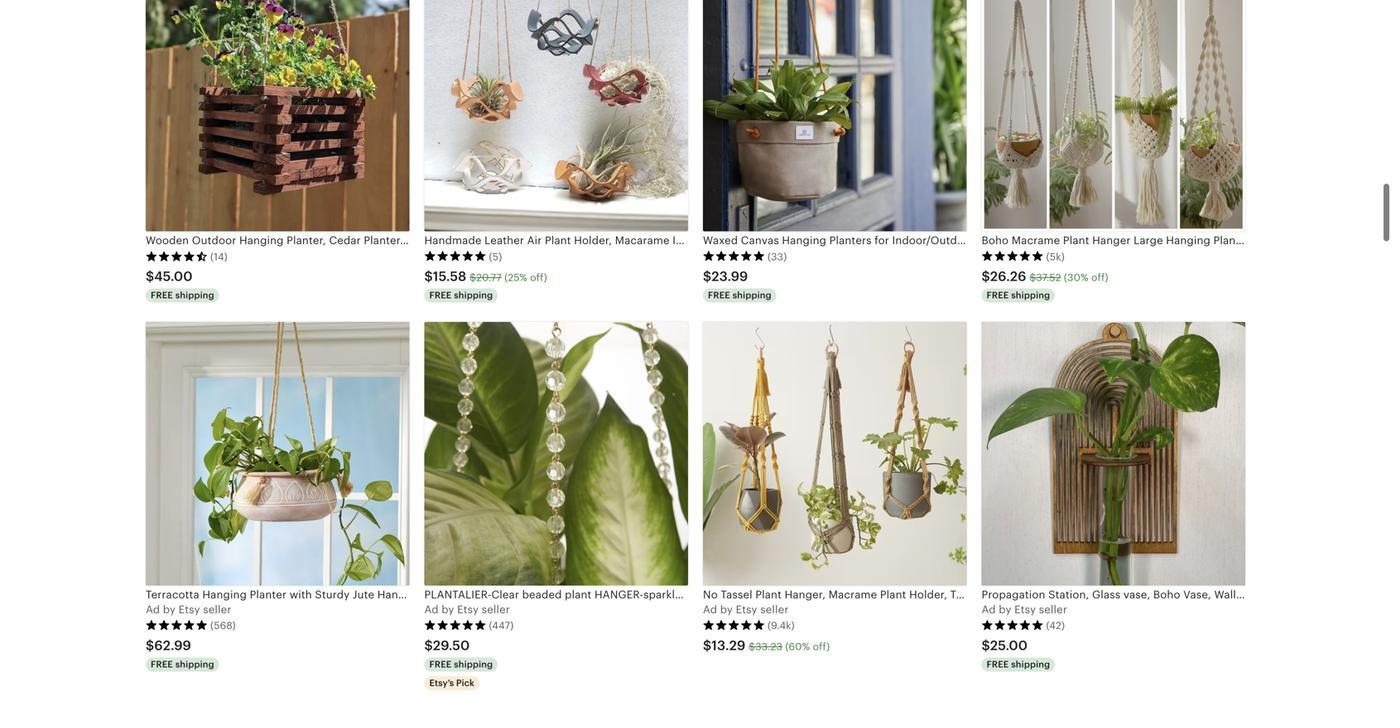 Task type: locate. For each thing, give the bounding box(es) containing it.
seller up "(42)"
[[1039, 604, 1067, 616]]

seller for 62.99
[[203, 604, 231, 616]]

2 seller from the left
[[482, 604, 510, 616]]

wooden outdoor hanging planter, cedar planter, cute planter image
[[146, 0, 409, 232]]

b up 62.99 in the left bottom of the page
[[163, 604, 170, 616]]

a up $ 29.50 free shipping etsy's pick
[[424, 604, 432, 616]]

2 d from the left
[[432, 604, 439, 616]]

planter
[[434, 235, 471, 247]]

b
[[163, 604, 170, 616], [442, 604, 449, 616], [720, 604, 727, 616], [999, 604, 1006, 616]]

etsy
[[179, 604, 200, 616], [457, 604, 479, 616], [736, 604, 757, 616], [1014, 604, 1036, 616]]

off) right (25%
[[530, 272, 547, 283]]

propagation station, glass vase, boho vase, wall hanging, minimalist, handmade vase, arch vase , boho decor ,minimalist vase , dorm decor image
[[982, 322, 1245, 586]]

13.29
[[712, 638, 746, 653]]

free down 23.99
[[708, 290, 730, 301]]

etsy up 25.00
[[1014, 604, 1036, 616]]

etsy for 25.00
[[1014, 604, 1036, 616]]

(60%
[[785, 641, 810, 652]]

a d b y etsy seller up "(42)"
[[982, 604, 1067, 616]]

holder
[[1048, 235, 1084, 247]]

canvas
[[741, 235, 779, 247]]

1 d from the left
[[153, 604, 160, 616]]

(42)
[[1046, 620, 1065, 632]]

37.52
[[1036, 272, 1061, 283]]

4 etsy from the left
[[1014, 604, 1036, 616]]

$ inside $ 29.50 free shipping etsy's pick
[[424, 638, 433, 653]]

seller for 25.00
[[1039, 604, 1067, 616]]

4 a d b y etsy seller from the left
[[982, 604, 1067, 616]]

a d b y etsy seller for 29.50
[[424, 604, 510, 616]]

planter, left cute
[[364, 235, 403, 247]]

off) for 26.26
[[1091, 272, 1108, 283]]

free
[[151, 290, 173, 301], [429, 290, 452, 301], [708, 290, 730, 301], [987, 290, 1009, 301], [151, 659, 173, 670], [429, 659, 452, 670], [987, 659, 1009, 670]]

free inside $ 26.26 $ 37.52 (30% off) free shipping
[[987, 290, 1009, 301]]

3 b from the left
[[720, 604, 727, 616]]

b up 13.29 at bottom right
[[720, 604, 727, 616]]

hanging for 45.00
[[239, 235, 284, 247]]

a up $ 13.29 $ 33.23 (60% off)
[[703, 604, 710, 616]]

free for 62.99
[[151, 659, 173, 670]]

(14)
[[210, 251, 228, 262]]

free down 62.99 in the left bottom of the page
[[151, 659, 173, 670]]

b up 25.00
[[999, 604, 1006, 616]]

b for 25.00
[[999, 604, 1006, 616]]

5 out of 5 stars image up 29.50
[[424, 620, 486, 631]]

free for 23.99
[[708, 290, 730, 301]]

a d b y etsy seller for 25.00
[[982, 604, 1067, 616]]

a d b y etsy seller up "(447)" at the bottom left
[[424, 604, 510, 616]]

shipping down 23.99
[[733, 290, 772, 301]]

free down 26.26
[[987, 290, 1009, 301]]

0 horizontal spatial hanging
[[239, 235, 284, 247]]

free inside $ 23.99 free shipping
[[708, 290, 730, 301]]

free inside $ 29.50 free shipping etsy's pick
[[429, 659, 452, 670]]

d up 25.00
[[989, 604, 996, 616]]

1 hanging from the left
[[239, 235, 284, 247]]

shipping down 20.77
[[454, 290, 493, 301]]

5 out of 5 stars image for (42)
[[982, 620, 1044, 631]]

$ for 23.99
[[703, 269, 712, 284]]

shipping inside $ 62.99 free shipping
[[175, 659, 214, 670]]

shipping inside $ 25.00 free shipping
[[1011, 659, 1050, 670]]

$ for 25.00
[[982, 638, 990, 653]]

free down 25.00
[[987, 659, 1009, 670]]

(5)
[[489, 251, 502, 262]]

$ inside $ 25.00 free shipping
[[982, 638, 990, 653]]

wooden outdoor hanging planter, cedar planter, cute planter
[[146, 235, 471, 247]]

4 d from the left
[[989, 604, 996, 616]]

0 horizontal spatial planter,
[[287, 235, 326, 247]]

15.58
[[433, 269, 466, 284]]

a up $ 25.00 free shipping
[[982, 604, 989, 616]]

5 out of 5 stars image down waxed
[[703, 250, 765, 262]]

d up 29.50
[[432, 604, 439, 616]]

33.23
[[755, 641, 783, 652]]

d up 13.29 at bottom right
[[710, 604, 717, 616]]

5 out of 5 stars image up 13.29 at bottom right
[[703, 620, 765, 631]]

free inside $ 62.99 free shipping
[[151, 659, 173, 670]]

etsy up 13.29 at bottom right
[[736, 604, 757, 616]]

planters
[[829, 235, 872, 247]]

3 a d b y etsy seller from the left
[[703, 604, 789, 616]]

23.99
[[712, 269, 748, 284]]

1 y from the left
[[170, 604, 176, 616]]

y
[[170, 604, 176, 616], [448, 604, 454, 616], [727, 604, 733, 616], [1006, 604, 1011, 616]]

planter,
[[287, 235, 326, 247], [364, 235, 403, 247]]

free up etsy's
[[429, 659, 452, 670]]

$ inside $ 62.99 free shipping
[[146, 638, 154, 653]]

1 horizontal spatial hanging
[[782, 235, 826, 247]]

off) inside $ 15.58 $ 20.77 (25% off) free shipping
[[530, 272, 547, 283]]

a up $ 62.99 free shipping
[[146, 604, 153, 616]]

hanging up (33)
[[782, 235, 826, 247]]

4 a from the left
[[982, 604, 989, 616]]

off)
[[530, 272, 547, 283], [1091, 272, 1108, 283], [813, 641, 830, 652]]

4 b from the left
[[999, 604, 1006, 616]]

a d b y etsy seller up (9.4k)
[[703, 604, 789, 616]]

b up 29.50
[[442, 604, 449, 616]]

1 horizontal spatial off)
[[813, 641, 830, 652]]

free down 15.58
[[429, 290, 452, 301]]

hanging right outdoor on the top left of page
[[239, 235, 284, 247]]

1 a from the left
[[146, 604, 153, 616]]

0 horizontal spatial off)
[[530, 272, 547, 283]]

y up 62.99 in the left bottom of the page
[[170, 604, 176, 616]]

shipping down 45.00
[[175, 290, 214, 301]]

free inside the "$ 45.00 free shipping"
[[151, 290, 173, 301]]

$ inside the "$ 45.00 free shipping"
[[146, 269, 154, 284]]

off) inside $ 26.26 $ 37.52 (30% off) free shipping
[[1091, 272, 1108, 283]]

2 a from the left
[[424, 604, 432, 616]]

pick
[[456, 678, 474, 688]]

y up 29.50
[[448, 604, 454, 616]]

5 out of 5 stars image for (5k)
[[982, 250, 1044, 262]]

4 y from the left
[[1006, 604, 1011, 616]]

$ 26.26 $ 37.52 (30% off) free shipping
[[982, 269, 1108, 301]]

a for 25.00
[[982, 604, 989, 616]]

free down 45.00
[[151, 290, 173, 301]]

y up 25.00
[[1006, 604, 1011, 616]]

y for 29.50
[[448, 604, 454, 616]]

y up 13.29 at bottom right
[[727, 604, 733, 616]]

(30%
[[1064, 272, 1089, 283]]

d up 62.99 in the left bottom of the page
[[153, 604, 160, 616]]

seller up (568)
[[203, 604, 231, 616]]

hanging
[[239, 235, 284, 247], [782, 235, 826, 247]]

a for 29.50
[[424, 604, 432, 616]]

1 etsy from the left
[[179, 604, 200, 616]]

5 out of 5 stars image for (568)
[[146, 620, 208, 631]]

4 seller from the left
[[1039, 604, 1067, 616]]

2 etsy from the left
[[457, 604, 479, 616]]

5 out of 5 stars image for (447)
[[424, 620, 486, 631]]

off) right (30%
[[1091, 272, 1108, 283]]

1 planter, from the left
[[287, 235, 326, 247]]

shipping inside $ 23.99 free shipping
[[733, 290, 772, 301]]

5 out of 5 stars image up 62.99 in the left bottom of the page
[[146, 620, 208, 631]]

$ 29.50 free shipping etsy's pick
[[424, 638, 493, 688]]

1 b from the left
[[163, 604, 170, 616]]

a
[[146, 604, 153, 616], [424, 604, 432, 616], [703, 604, 710, 616], [982, 604, 989, 616]]

5 out of 5 stars image down -
[[982, 250, 1044, 262]]

5 out of 5 stars image
[[424, 250, 486, 262], [703, 250, 765, 262], [982, 250, 1044, 262], [146, 620, 208, 631], [424, 620, 486, 631], [703, 620, 765, 631], [982, 620, 1044, 631]]

plantalier-clear beaded plant hanger-sparkly faceted beads-(no pot or plant incl.) new more fun than macramé :) image
[[424, 322, 688, 586]]

seller up (9.4k)
[[760, 604, 789, 616]]

waxed
[[703, 235, 738, 247]]

etsy up 29.50
[[457, 604, 479, 616]]

$ inside $ 23.99 free shipping
[[703, 269, 712, 284]]

d for 62.99
[[153, 604, 160, 616]]

shipping inside the "$ 45.00 free shipping"
[[175, 290, 214, 301]]

2 a d b y etsy seller from the left
[[424, 604, 510, 616]]

d
[[153, 604, 160, 616], [432, 604, 439, 616], [710, 604, 717, 616], [989, 604, 996, 616]]

shipping down 37.52
[[1011, 290, 1050, 301]]

2 y from the left
[[448, 604, 454, 616]]

1 seller from the left
[[203, 604, 231, 616]]

5 out of 5 stars image up 25.00
[[982, 620, 1044, 631]]

(25%
[[504, 272, 527, 283]]

planter, left cedar
[[287, 235, 326, 247]]

free for 25.00
[[987, 659, 1009, 670]]

2 b from the left
[[442, 604, 449, 616]]

5 out of 5 stars image down planter
[[424, 250, 486, 262]]

shipping for 25.00
[[1011, 659, 1050, 670]]

1 a d b y etsy seller from the left
[[146, 604, 231, 616]]

shipping up pick
[[454, 659, 493, 670]]

2 hanging from the left
[[782, 235, 826, 247]]

shipping down 62.99 in the left bottom of the page
[[175, 659, 214, 670]]

seller up "(447)" at the bottom left
[[482, 604, 510, 616]]

etsy for 29.50
[[457, 604, 479, 616]]

$
[[146, 269, 154, 284], [424, 269, 433, 284], [703, 269, 712, 284], [982, 269, 990, 284], [470, 272, 476, 283], [1030, 272, 1036, 283], [146, 638, 154, 653], [424, 638, 433, 653], [703, 638, 712, 653], [982, 638, 990, 653], [749, 641, 755, 652]]

$ for 62.99
[[146, 638, 154, 653]]

free inside $ 25.00 free shipping
[[987, 659, 1009, 670]]

a d b y etsy seller up (568)
[[146, 604, 231, 616]]

(5k)
[[1046, 251, 1065, 262]]

2 horizontal spatial off)
[[1091, 272, 1108, 283]]

wooden
[[146, 235, 189, 247]]

off) right "(60%"
[[813, 641, 830, 652]]

shipping
[[175, 290, 214, 301], [454, 290, 493, 301], [733, 290, 772, 301], [1011, 290, 1050, 301], [175, 659, 214, 670], [454, 659, 493, 670], [1011, 659, 1050, 670]]

$ 23.99 free shipping
[[703, 269, 772, 301]]

shipping inside $ 29.50 free shipping etsy's pick
[[454, 659, 493, 670]]

shipping down 25.00
[[1011, 659, 1050, 670]]

etsy up 62.99 in the left bottom of the page
[[179, 604, 200, 616]]

seller
[[203, 604, 231, 616], [482, 604, 510, 616], [760, 604, 789, 616], [1039, 604, 1067, 616]]

1 horizontal spatial planter,
[[364, 235, 403, 247]]

a d b y etsy seller
[[146, 604, 231, 616], [424, 604, 510, 616], [703, 604, 789, 616], [982, 604, 1067, 616]]

$ 15.58 $ 20.77 (25% off) free shipping
[[424, 269, 547, 301]]



Task type: describe. For each thing, give the bounding box(es) containing it.
cedar
[[329, 235, 361, 247]]

3 y from the left
[[727, 604, 733, 616]]

free for 45.00
[[151, 290, 173, 301]]

boho macrame plant hanger large hanging planter plant holder pot hanger hanging basket wall planters, plant lover gift, indoor garden image
[[982, 0, 1245, 232]]

$ inside $ 13.29 $ 33.23 (60% off)
[[749, 641, 755, 652]]

3 etsy from the left
[[736, 604, 757, 616]]

free inside $ 15.58 $ 20.77 (25% off) free shipping
[[429, 290, 452, 301]]

outdoor
[[192, 235, 236, 247]]

shipping for 62.99
[[175, 659, 214, 670]]

$ 62.99 free shipping
[[146, 638, 214, 670]]

cute
[[406, 235, 431, 247]]

-
[[1012, 235, 1016, 247]]

20.77
[[476, 272, 502, 283]]

3 a from the left
[[703, 604, 710, 616]]

2 planter, from the left
[[364, 235, 403, 247]]

waxed canvas hanging planters for indoor/outdoor plants - plant holder image
[[703, 0, 967, 232]]

a d b y etsy seller for 62.99
[[146, 604, 231, 616]]

terracotta hanging planter with sturdy jute hanger, indoor, outdoor hanger, handmade with unique leaf design, popular housewarming gift image
[[146, 322, 409, 586]]

shipping for 23.99
[[733, 290, 772, 301]]

b for 62.99
[[163, 604, 170, 616]]

etsy for 62.99
[[179, 604, 200, 616]]

$ 45.00 free shipping
[[146, 269, 214, 301]]

handmade leather air plant holder, macarame indoor planter basket, wall art natural flower pot, balcony patio decoration, home garden decor image
[[424, 0, 688, 232]]

25.00
[[990, 638, 1028, 653]]

shipping inside $ 15.58 $ 20.77 (25% off) free shipping
[[454, 290, 493, 301]]

29.50
[[433, 638, 470, 653]]

waxed canvas hanging planters for indoor/outdoor plants - plant holder
[[703, 235, 1084, 247]]

4.5 out of 5 stars image
[[146, 250, 208, 262]]

hanging for 23.99
[[782, 235, 826, 247]]

$ for 13.29
[[703, 638, 712, 653]]

b for 29.50
[[442, 604, 449, 616]]

shipping for 45.00
[[175, 290, 214, 301]]

y for 62.99
[[170, 604, 176, 616]]

off) inside $ 13.29 $ 33.23 (60% off)
[[813, 641, 830, 652]]

shipping for 29.50
[[454, 659, 493, 670]]

etsy's
[[429, 678, 454, 688]]

3 d from the left
[[710, 604, 717, 616]]

45.00
[[154, 269, 193, 284]]

62.99
[[154, 638, 191, 653]]

5 out of 5 stars image for (9.4k)
[[703, 620, 765, 631]]

5 out of 5 stars image for (33)
[[703, 250, 765, 262]]

plant
[[1019, 235, 1045, 247]]

(568)
[[210, 620, 236, 632]]

$ for 15.58
[[424, 269, 433, 284]]

for
[[875, 235, 889, 247]]

5 out of 5 stars image for (5)
[[424, 250, 486, 262]]

3 seller from the left
[[760, 604, 789, 616]]

(9.4k)
[[768, 620, 795, 632]]

$ for 45.00
[[146, 269, 154, 284]]

(33)
[[768, 251, 787, 262]]

off) for 15.58
[[530, 272, 547, 283]]

d for 29.50
[[432, 604, 439, 616]]

(447)
[[489, 620, 514, 632]]

d for 25.00
[[989, 604, 996, 616]]

plants
[[978, 235, 1009, 247]]

seller for 29.50
[[482, 604, 510, 616]]

y for 25.00
[[1006, 604, 1011, 616]]

indoor/outdoor
[[892, 235, 975, 247]]

$ for 29.50
[[424, 638, 433, 653]]

$ for 26.26
[[982, 269, 990, 284]]

shipping inside $ 26.26 $ 37.52 (30% off) free shipping
[[1011, 290, 1050, 301]]

free for 29.50
[[429, 659, 452, 670]]

no tassel plant hanger, macrame plant holder, tassel free plant hanger, no tail plant holder, simple rope planter, minimalist boho decor h70 image
[[703, 322, 967, 586]]

26.26
[[990, 269, 1026, 284]]

a for 62.99
[[146, 604, 153, 616]]

$ 13.29 $ 33.23 (60% off)
[[703, 638, 830, 653]]

$ 25.00 free shipping
[[982, 638, 1050, 670]]



Task type: vqa. For each thing, say whether or not it's contained in the screenshot.
Suggested to the top
no



